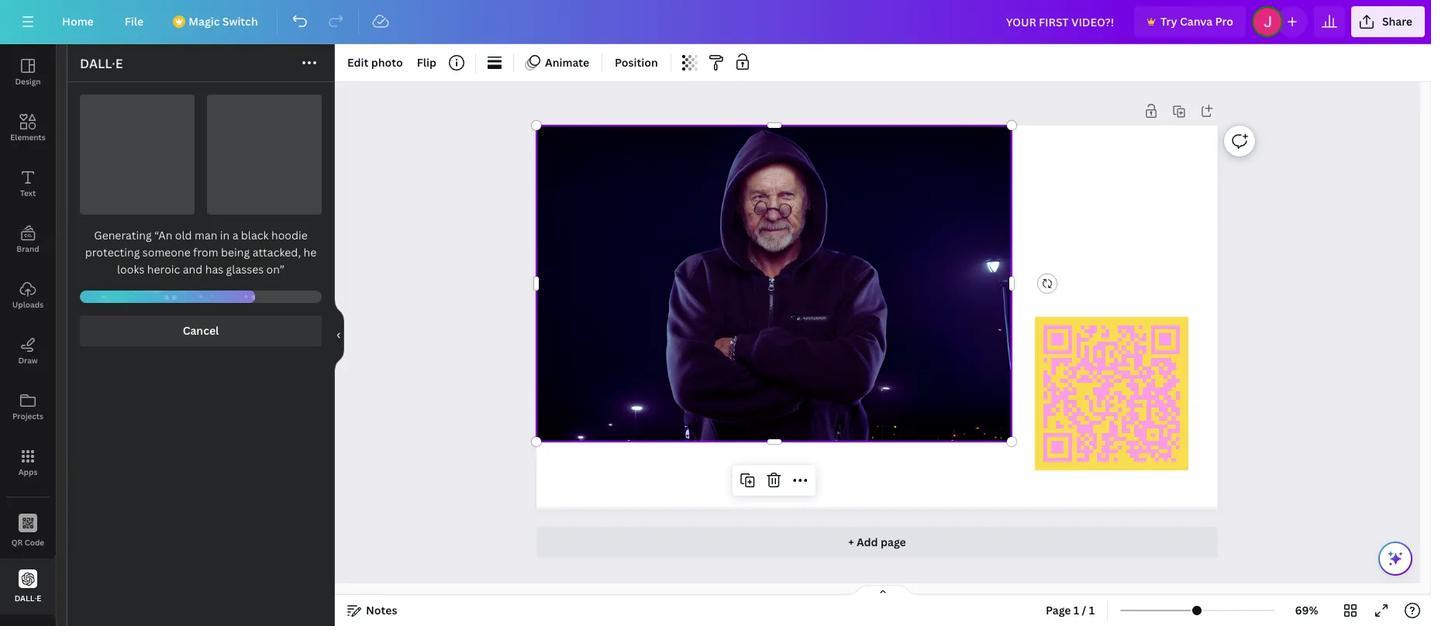Task type: vqa. For each thing, say whether or not it's contained in the screenshot.
"Presentations (16:9)"
no



Task type: describe. For each thing, give the bounding box(es) containing it.
page 1 / 1
[[1046, 603, 1095, 618]]

text
[[20, 188, 36, 199]]

magic switch
[[189, 14, 258, 29]]

animate button
[[520, 50, 596, 75]]

share button
[[1352, 6, 1425, 37]]

magic
[[189, 14, 220, 29]]

switch
[[222, 14, 258, 29]]

draw
[[18, 355, 38, 366]]

try canva pro button
[[1135, 6, 1246, 37]]

notes button
[[341, 599, 404, 623]]

animate
[[545, 55, 589, 70]]

position
[[615, 55, 658, 70]]

notes
[[366, 603, 397, 618]]

file button
[[112, 6, 156, 37]]

flip
[[417, 55, 437, 70]]

elements
[[10, 132, 46, 143]]

share
[[1383, 14, 1413, 29]]

show pages image
[[846, 585, 921, 597]]

add
[[857, 535, 878, 550]]

page
[[1046, 603, 1071, 618]]

dall·e element
[[67, 82, 334, 627]]

try canva pro
[[1161, 14, 1234, 29]]

side panel tab list
[[0, 44, 56, 615]]

qr code button
[[0, 503, 56, 559]]

qr
[[11, 537, 23, 548]]

pro
[[1216, 14, 1234, 29]]

1 horizontal spatial dall·e
[[80, 55, 123, 72]]

dall·e button
[[0, 559, 56, 615]]

dall·e inside button
[[14, 593, 41, 604]]

canva
[[1180, 14, 1213, 29]]

+
[[849, 535, 854, 550]]

/
[[1082, 603, 1087, 618]]

position button
[[609, 50, 664, 75]]

+ add page button
[[537, 527, 1218, 558]]

design button
[[0, 44, 56, 100]]

apps button
[[0, 435, 56, 491]]

69%
[[1295, 603, 1319, 618]]

projects
[[12, 411, 43, 422]]

try
[[1161, 14, 1178, 29]]

edit photo button
[[341, 50, 409, 75]]

apps
[[18, 467, 38, 478]]

69% button
[[1282, 599, 1332, 623]]



Task type: locate. For each thing, give the bounding box(es) containing it.
edit photo
[[347, 55, 403, 70]]

home link
[[50, 6, 106, 37]]

flip button
[[411, 50, 443, 75]]

uploads
[[12, 299, 44, 310]]

brand button
[[0, 212, 56, 268]]

main menu bar
[[0, 0, 1432, 44]]

file
[[125, 14, 144, 29]]

edit
[[347, 55, 369, 70]]

photo
[[371, 55, 403, 70]]

+ add page
[[849, 535, 906, 550]]

projects button
[[0, 379, 56, 435]]

0 horizontal spatial 1
[[1074, 603, 1080, 618]]

qr code
[[11, 537, 44, 548]]

1 horizontal spatial 1
[[1089, 603, 1095, 618]]

page
[[881, 535, 906, 550]]

1
[[1074, 603, 1080, 618], [1089, 603, 1095, 618]]

0 horizontal spatial dall·e
[[14, 593, 41, 604]]

text button
[[0, 156, 56, 212]]

1 1 from the left
[[1074, 603, 1080, 618]]

hide image
[[334, 298, 344, 373]]

design
[[15, 76, 41, 87]]

canva assistant image
[[1387, 550, 1405, 568]]

home
[[62, 14, 94, 29]]

elements button
[[0, 100, 56, 156]]

0 vertical spatial dall·e
[[80, 55, 123, 72]]

brand
[[17, 244, 39, 254]]

dall·e down the qr code
[[14, 593, 41, 604]]

dall·e
[[80, 55, 123, 72], [14, 593, 41, 604]]

1 vertical spatial dall·e
[[14, 593, 41, 604]]

2 1 from the left
[[1089, 603, 1095, 618]]

Design title text field
[[994, 6, 1128, 37]]

1 right /
[[1089, 603, 1095, 618]]

magic switch button
[[162, 6, 270, 37]]

1 left /
[[1074, 603, 1080, 618]]

dall·e down home link
[[80, 55, 123, 72]]

draw button
[[0, 323, 56, 379]]

code
[[25, 537, 44, 548]]

uploads button
[[0, 268, 56, 323]]



